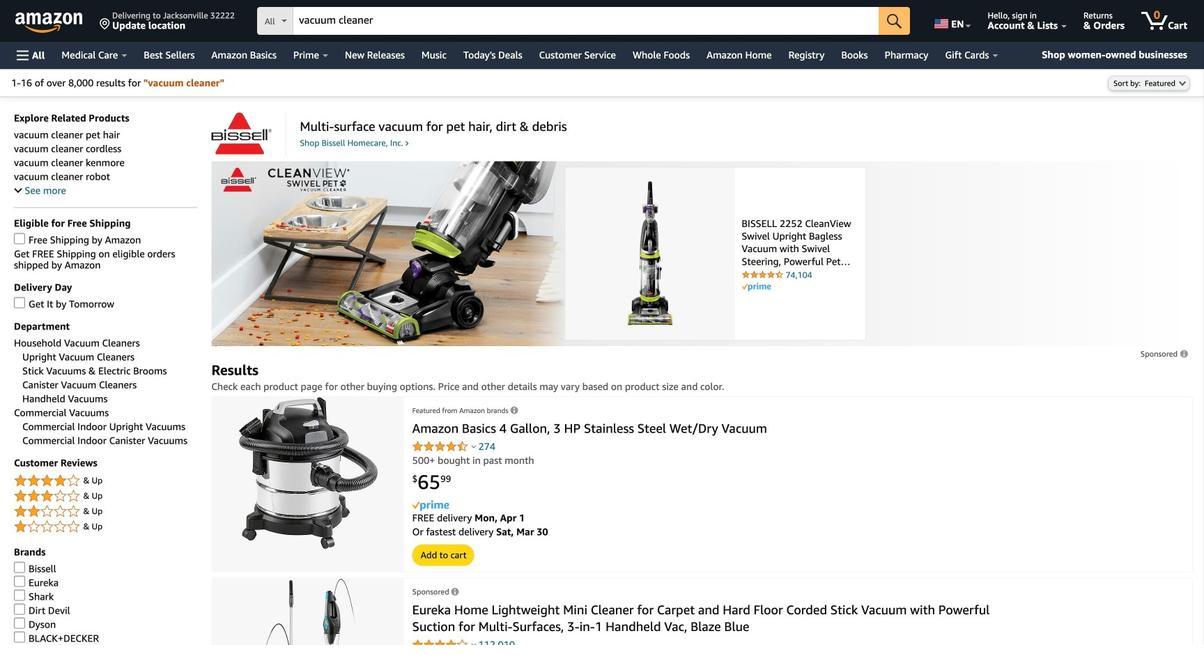 Task type: locate. For each thing, give the bounding box(es) containing it.
1 star & up element
[[14, 519, 198, 536]]

3 stars & up element
[[14, 488, 198, 505]]

checkbox image
[[14, 233, 25, 244], [14, 562, 25, 573], [14, 576, 25, 587]]

None search field
[[257, 7, 911, 36]]

4 stars & up element
[[14, 473, 198, 490]]

2 vertical spatial checkbox image
[[14, 576, 25, 587]]

amazon image
[[15, 13, 83, 33]]

sponsored ad - amazon basics 4 gallon, 3 hp stainless steel wet/dry vacuum image
[[239, 397, 378, 549]]

checkbox image
[[14, 297, 25, 309], [14, 590, 25, 601], [14, 604, 25, 615], [14, 618, 25, 629], [14, 632, 25, 643]]

None submit
[[879, 7, 911, 35]]

0 vertical spatial checkbox image
[[14, 233, 25, 244]]

2 stars & up element
[[14, 504, 198, 520]]

navigation navigation
[[0, 0, 1205, 69]]

sponsored ad - eureka home lightweight mini cleaner for carpet and hard floor corded stick vacuum with powerful suction fo... image
[[261, 579, 355, 646]]

Search Amazon text field
[[294, 8, 879, 34]]

1 vertical spatial checkbox image
[[14, 562, 25, 573]]



Task type: vqa. For each thing, say whether or not it's contained in the screenshot.
bottom checkbox icon
yes



Task type: describe. For each thing, give the bounding box(es) containing it.
5 checkbox image from the top
[[14, 632, 25, 643]]

3 checkbox image from the top
[[14, 604, 25, 615]]

1 checkbox image from the top
[[14, 297, 25, 309]]

free delivery mon, apr 1 element
[[413, 513, 525, 524]]

popover image
[[472, 445, 476, 449]]

extender expand image
[[14, 185, 22, 193]]

or fastest delivery sat, mar 30 element
[[413, 527, 548, 538]]

amazon prime image
[[413, 501, 450, 511]]

2 checkbox image from the top
[[14, 562, 25, 573]]

3 checkbox image from the top
[[14, 576, 25, 587]]

none search field inside navigation navigation
[[257, 7, 911, 36]]

popover image
[[472, 644, 476, 646]]

2 checkbox image from the top
[[14, 590, 25, 601]]

eligible for prime. image
[[742, 283, 771, 292]]

dropdown image
[[1180, 81, 1187, 86]]

1 checkbox image from the top
[[14, 233, 25, 244]]

none submit inside search field
[[879, 7, 911, 35]]

4 checkbox image from the top
[[14, 618, 25, 629]]



